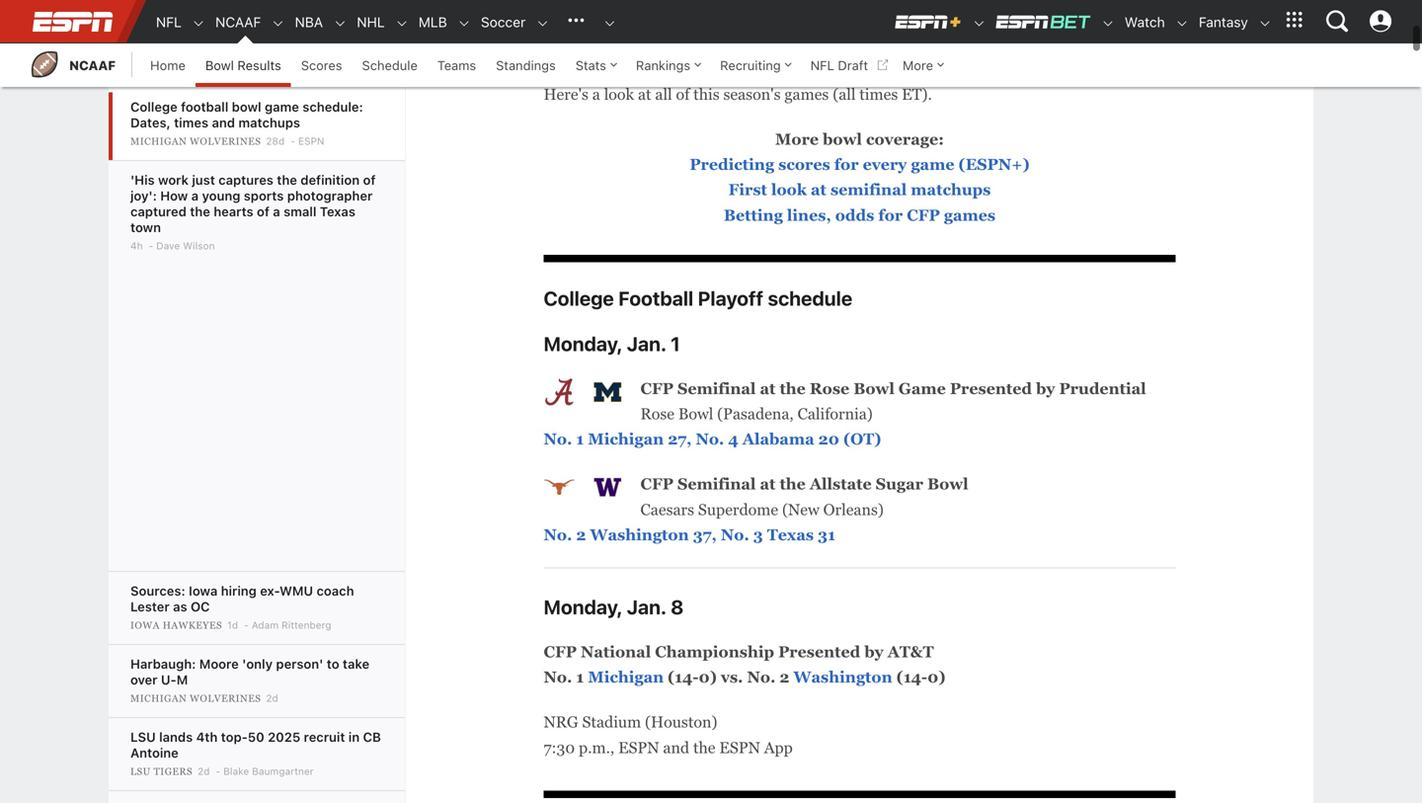 Task type: locate. For each thing, give the bounding box(es) containing it.
0 horizontal spatial look
[[604, 85, 634, 103]]

at inside more bowl coverage: predicting scores for every game (espn+) first look at semifinal matchups betting lines, odds for cfp games
[[811, 181, 827, 199]]

more up scores
[[776, 130, 819, 148]]

2d down harbaugh: moore 'only person' to take over u-m link
[[266, 693, 278, 704]]

presented right game
[[950, 380, 1033, 398]]

teams
[[438, 58, 476, 73]]

37,
[[693, 526, 717, 544]]

harbaugh: moore 'only person' to take over u-m michigan wolverines 2d
[[130, 657, 370, 704]]

michigan wolverines link down football
[[130, 135, 264, 147]]

title.
[[662, 40, 694, 58]]

games left (all
[[785, 85, 829, 103]]

semifinal up the superdome
[[678, 475, 756, 493]]

schedule
[[768, 286, 853, 310]]

0 horizontal spatial ncaaf
[[69, 58, 116, 73]]

0 vertical spatial michigan wolverines link
[[130, 135, 264, 147]]

0 horizontal spatial matchups
[[238, 115, 300, 130]]

semifinal
[[678, 380, 756, 398], [678, 475, 756, 493]]

monday, for monday, jan. 8
[[544, 595, 623, 619]]

more link
[[893, 43, 953, 87]]

how
[[160, 188, 188, 203]]

0 vertical spatial jan.
[[627, 332, 667, 355]]

0 vertical spatial presented
[[950, 380, 1033, 398]]

by left at&t
[[865, 643, 884, 661]]

set
[[929, 15, 949, 33]]

michigan wolverines link
[[130, 135, 264, 147], [130, 693, 264, 704]]

cfp for 1
[[544, 643, 577, 661]]

at inside "cfp semifinal at the allstate sugar bowl caesars superdome (new orleans) no. 2 washington 37, no. 3 texas 31"
[[760, 475, 776, 493]]

ncaaf link up bowl results
[[206, 1, 261, 43]]

and inside college football bowl game schedule: dates, times and matchups
[[212, 115, 235, 130]]

and inside nrg stadium (houston) 7:30 p.m., espn and the espn app
[[663, 739, 690, 757]]

nfl for nfl
[[156, 14, 182, 30]]

bowl up predicting scores for every game (espn+) link
[[823, 130, 862, 148]]

jan. down college football playoff schedule
[[627, 332, 667, 355]]

8
[[671, 595, 684, 619]]

semifinal for texas
[[678, 475, 756, 493]]

championship up draft
[[808, 15, 910, 33]]

michigan right the set at right top
[[972, 15, 1037, 33]]

as up 'iowa hawkeyes' link
[[173, 599, 187, 614]]

0 vertical spatial games
[[785, 85, 829, 103]]

national up recruiting link
[[743, 15, 804, 33]]

look down scores
[[772, 181, 807, 199]]

0) down at&t
[[928, 668, 946, 686]]

michigan inside the cfp national championship presented by at&t no. 1 michigan (14-0) vs. no. 2 washington (14-0)
[[588, 668, 664, 686]]

1 vertical spatial by
[[865, 643, 884, 661]]

(ot)
[[844, 430, 882, 448]]

for down the semifinal
[[879, 206, 903, 224]]

michigan left 27,
[[588, 430, 664, 448]]

1 horizontal spatial matchups
[[911, 181, 991, 199]]

at up (pasadena,
[[760, 380, 776, 398]]

nhl
[[357, 14, 385, 30]]

2 jan. from the top
[[627, 595, 667, 619]]

bowl right sugar
[[928, 475, 969, 493]]

semifinal inside "cfp semifinal at the allstate sugar bowl caesars superdome (new orleans) no. 2 washington 37, no. 3 texas 31"
[[678, 475, 756, 493]]

as inside the college football playoff national championship is set as michigan and washington will meet for the title.
[[953, 15, 968, 33]]

1 vertical spatial college
[[130, 99, 178, 114]]

1 vertical spatial rose
[[641, 405, 675, 423]]

betting lines, odds for cfp games link
[[724, 206, 996, 224]]

times inside college football bowl game schedule: dates, times and matchups
[[174, 115, 209, 130]]

2 wolverines from the top
[[190, 693, 261, 704]]

1 horizontal spatial as
[[953, 15, 968, 33]]

college up dates,
[[130, 99, 178, 114]]

0 horizontal spatial more
[[776, 130, 819, 148]]

0 horizontal spatial washington
[[590, 526, 689, 544]]

'his work just captures the definition of joy': how a young sports photographer captured the hearts of a small texas town link
[[130, 172, 376, 235]]

0 vertical spatial championship
[[808, 15, 910, 33]]

2 horizontal spatial for
[[879, 206, 903, 224]]

matchups inside college football bowl game schedule: dates, times and matchups
[[238, 115, 300, 130]]

1 vertical spatial ncaaf
[[69, 58, 116, 73]]

of right definition
[[363, 172, 376, 187]]

more inside more bowl coverage: predicting scores for every game (espn+) first look at semifinal matchups betting lines, odds for cfp games
[[776, 130, 819, 148]]

mlb
[[419, 14, 447, 30]]

0 vertical spatial washington
[[1071, 15, 1156, 33]]

harbaugh:
[[130, 657, 196, 671]]

football up title.
[[629, 15, 687, 33]]

a down sports
[[273, 204, 280, 219]]

rose
[[810, 380, 850, 398], [641, 405, 675, 423]]

the left title.
[[636, 40, 658, 58]]

wolverines down moore
[[190, 693, 261, 704]]

lsu inside lsu lands 4th top-50 2025 recruit in cb antoine
[[130, 730, 156, 744]]

washington inside "cfp semifinal at the allstate sugar bowl caesars superdome (new orleans) no. 2 washington 37, no. 3 texas 31"
[[590, 526, 689, 544]]

national up michigan link
[[581, 643, 651, 661]]

tigers
[[154, 766, 193, 777]]

ncaaf up bowl results
[[215, 14, 261, 30]]

0 vertical spatial texas
[[320, 204, 356, 219]]

nba
[[295, 14, 323, 30]]

1 horizontal spatial national
[[743, 15, 804, 33]]

look down "stats"
[[604, 85, 634, 103]]

2 horizontal spatial washington
[[1071, 15, 1156, 33]]

cfp down the monday, jan. 8
[[544, 643, 577, 661]]

1 horizontal spatial texas
[[768, 526, 814, 544]]

michigan inside harbaugh: moore 'only person' to take over u-m michigan wolverines 2d
[[130, 693, 187, 704]]

1 horizontal spatial for
[[835, 156, 859, 174]]

1 jan. from the top
[[627, 332, 667, 355]]

home
[[150, 58, 186, 73]]

0) left vs.
[[699, 668, 717, 686]]

0 horizontal spatial by
[[865, 643, 884, 661]]

1 wolverines from the top
[[190, 136, 261, 147]]

bowl down bowl results link
[[232, 99, 261, 114]]

schedule:
[[303, 99, 363, 114]]

1 vertical spatial matchups
[[911, 181, 991, 199]]

1 vertical spatial 2
[[780, 668, 790, 686]]

1 (14- from the left
[[668, 668, 699, 686]]

college football playoff schedule
[[544, 286, 853, 310]]

1 vertical spatial of
[[363, 172, 376, 187]]

for right meet
[[612, 40, 632, 58]]

sugar
[[876, 475, 924, 493]]

2d
[[266, 693, 278, 704], [198, 766, 210, 777]]

and up michigan wolverines 28d
[[212, 115, 235, 130]]

1 horizontal spatial games
[[944, 206, 996, 224]]

2 michigan wolverines link from the top
[[130, 693, 264, 704]]

the down (houston) at the bottom
[[694, 739, 716, 757]]

dave
[[156, 240, 180, 251]]

more up the "et)."
[[903, 58, 934, 73]]

championship up vs.
[[655, 643, 775, 661]]

0 vertical spatial monday,
[[544, 332, 623, 355]]

p.m.,
[[579, 739, 615, 757]]

sources: iowa hiring ex-wmu coach lester as oc link
[[130, 583, 354, 614]]

semifinal up (pasadena,
[[678, 380, 756, 398]]

ncaaf link left "home"
[[30, 43, 116, 87]]

0 horizontal spatial ncaaf link
[[30, 43, 116, 87]]

1 vertical spatial as
[[173, 599, 187, 614]]

rose up 27,
[[641, 405, 675, 423]]

michigan wolverines link down m
[[130, 693, 264, 704]]

lsu for lsu lands 4th top-50 2025 recruit in cb antoine
[[130, 730, 156, 744]]

the
[[544, 15, 571, 33]]

for up first look at semifinal matchups link
[[835, 156, 859, 174]]

the up sports
[[277, 172, 297, 187]]

1 vertical spatial a
[[191, 188, 199, 203]]

espn left the app
[[720, 739, 761, 757]]

2
[[576, 526, 586, 544], [780, 668, 790, 686]]

2 right vs.
[[780, 668, 790, 686]]

iowa down lester
[[130, 620, 160, 631]]

1 vertical spatial 1
[[576, 430, 584, 448]]

1 vertical spatial lsu
[[130, 766, 151, 777]]

0)
[[699, 668, 717, 686], [928, 668, 946, 686]]

national inside the cfp national championship presented by at&t no. 1 michigan (14-0) vs. no. 2 washington (14-0)
[[581, 643, 651, 661]]

matchups up the 28d
[[238, 115, 300, 130]]

ex-
[[260, 583, 280, 598]]

bowl up california)
[[854, 380, 895, 398]]

cfp inside cfp semifinal at the rose bowl game presented by prudential rose bowl (pasadena, california) no. 1 michigan 27, no. 4 alabama 20 (ot)
[[641, 380, 674, 398]]

2 monday, from the top
[[544, 595, 623, 619]]

more for more bowl coverage: predicting scores for every game (espn+) first look at semifinal matchups betting lines, odds for cfp games
[[776, 130, 819, 148]]

0 vertical spatial 2
[[576, 526, 586, 544]]

game up the 28d
[[265, 99, 299, 114]]

washington link
[[794, 668, 893, 686]]

cfp inside "cfp semifinal at the allstate sugar bowl caesars superdome (new orleans) no. 2 washington 37, no. 3 texas 31"
[[641, 475, 674, 493]]

the inside nrg stadium (houston) 7:30 p.m., espn and the espn app
[[694, 739, 716, 757]]

football up the monday, jan. 1
[[619, 286, 694, 310]]

cfp
[[907, 206, 940, 224], [641, 380, 674, 398], [641, 475, 674, 493], [544, 643, 577, 661]]

4
[[729, 430, 739, 448]]

0 vertical spatial lsu
[[130, 730, 156, 744]]

1 horizontal spatial ncaaf
[[215, 14, 261, 30]]

et).
[[902, 85, 932, 103]]

texas down (new
[[768, 526, 814, 544]]

1 horizontal spatial more
[[903, 58, 934, 73]]

2 horizontal spatial of
[[676, 85, 690, 103]]

1 vertical spatial nfl
[[811, 58, 835, 73]]

college up the monday, jan. 1
[[544, 286, 614, 310]]

1 vertical spatial jan.
[[627, 595, 667, 619]]

washington inside the college football playoff national championship is set as michigan and washington will meet for the title.
[[1071, 15, 1156, 33]]

rose up california)
[[810, 380, 850, 398]]

college for college football playoff schedule
[[544, 286, 614, 310]]

lsu up antoine
[[130, 730, 156, 744]]

cfp up 27,
[[641, 380, 674, 398]]

nfl for nfl draft
[[811, 58, 835, 73]]

sources: iowa hiring ex-wmu coach lester as oc
[[130, 583, 354, 614]]

1 vertical spatial look
[[772, 181, 807, 199]]

0 horizontal spatial game
[[265, 99, 299, 114]]

ncaaf right "ncaaf" image
[[69, 58, 116, 73]]

nfl left draft
[[811, 58, 835, 73]]

by inside cfp semifinal at the rose bowl game presented by prudential rose bowl (pasadena, california) no. 1 michigan 27, no. 4 alabama 20 (ot)
[[1037, 380, 1056, 398]]

texas down the photographer
[[320, 204, 356, 219]]

times down football
[[174, 115, 209, 130]]

0 vertical spatial semifinal
[[678, 380, 756, 398]]

1 vertical spatial and
[[212, 115, 235, 130]]

cfp up caesars
[[641, 475, 674, 493]]

the
[[636, 40, 658, 58], [277, 172, 297, 187], [190, 204, 210, 219], [780, 380, 806, 398], [780, 475, 806, 493], [694, 739, 716, 757]]

scores
[[779, 156, 831, 174]]

2 vertical spatial 1
[[576, 668, 584, 686]]

the up (pasadena,
[[780, 380, 806, 398]]

texas
[[320, 204, 356, 219], [768, 526, 814, 544]]

presented up washington "link"
[[779, 643, 861, 661]]

1 vertical spatial bowl
[[823, 130, 862, 148]]

harbaugh: moore 'only person' to take over u-m link
[[130, 657, 370, 687]]

lsu down antoine
[[130, 766, 151, 777]]

the inside the college football playoff national championship is set as michigan and washington will meet for the title.
[[636, 40, 658, 58]]

iowa up oc
[[189, 583, 218, 598]]

0 horizontal spatial and
[[212, 115, 235, 130]]

cfp national championship presented by at&t no. 1 michigan (14-0) vs. no. 2 washington (14-0)
[[544, 643, 946, 686]]

1 semifinal from the top
[[678, 380, 756, 398]]

1 vertical spatial times
[[174, 115, 209, 130]]

2d right the tigers
[[198, 766, 210, 777]]

schedule
[[362, 58, 418, 73]]

wolverines
[[190, 136, 261, 147], [190, 693, 261, 704]]

and down (houston) at the bottom
[[663, 739, 690, 757]]

0 horizontal spatial (14-
[[668, 668, 699, 686]]

0 vertical spatial national
[[743, 15, 804, 33]]

definition
[[301, 172, 360, 187]]

games
[[785, 85, 829, 103], [944, 206, 996, 224]]

2 lsu from the top
[[130, 766, 151, 777]]

0 horizontal spatial iowa
[[130, 620, 160, 631]]

bowl results link
[[195, 43, 291, 87]]

and left watch link
[[1041, 15, 1068, 33]]

at
[[638, 85, 652, 103], [811, 181, 827, 199], [760, 380, 776, 398], [760, 475, 776, 493]]

the up (new
[[780, 475, 806, 493]]

espn
[[298, 135, 325, 147], [619, 739, 660, 757], [720, 739, 761, 757]]

0 vertical spatial ncaaf
[[215, 14, 261, 30]]

as right the set at right top
[[953, 15, 968, 33]]

work
[[158, 172, 189, 187]]

semifinal inside cfp semifinal at the rose bowl game presented by prudential rose bowl (pasadena, california) no. 1 michigan 27, no. 4 alabama 20 (ot)
[[678, 380, 756, 398]]

0 horizontal spatial of
[[257, 204, 270, 219]]

0 vertical spatial nfl
[[156, 14, 182, 30]]

bowl
[[232, 99, 261, 114], [823, 130, 862, 148]]

lsu inside lsu tigers 2d
[[130, 766, 151, 777]]

2 horizontal spatial and
[[1041, 15, 1068, 33]]

0 horizontal spatial times
[[174, 115, 209, 130]]

top-
[[221, 730, 248, 744]]

2d inside harbaugh: moore 'only person' to take over u-m michigan wolverines 2d
[[266, 693, 278, 704]]

jan. left 8
[[627, 595, 667, 619]]

michigan wolverines link for harbaugh: moore 'only person' to take over u-m
[[130, 693, 264, 704]]

2 up the monday, jan. 8
[[576, 526, 586, 544]]

1 vertical spatial iowa
[[130, 620, 160, 631]]

hearts
[[214, 204, 254, 219]]

ncaaf
[[215, 14, 261, 30], [69, 58, 116, 73]]

michigan
[[972, 15, 1037, 33], [130, 136, 187, 147], [588, 430, 664, 448], [588, 668, 664, 686], [130, 693, 187, 704]]

times right (all
[[860, 85, 898, 103]]

1 michigan wolverines link from the top
[[130, 135, 264, 147]]

0 vertical spatial 2d
[[266, 693, 278, 704]]

michigan down dates,
[[130, 136, 187, 147]]

photographer
[[287, 188, 373, 203]]

1 horizontal spatial by
[[1037, 380, 1056, 398]]

playoff left schedule
[[698, 286, 764, 310]]

orleans)
[[824, 501, 884, 519]]

home link
[[140, 43, 195, 87]]

1 horizontal spatial game
[[911, 156, 955, 174]]

game inside more bowl coverage: predicting scores for every game (espn+) first look at semifinal matchups betting lines, odds for cfp games
[[911, 156, 955, 174]]

of down sports
[[257, 204, 270, 219]]

1 inside cfp semifinal at the rose bowl game presented by prudential rose bowl (pasadena, california) no. 1 michigan 27, no. 4 alabama 20 (ot)
[[576, 430, 584, 448]]

0 vertical spatial look
[[604, 85, 634, 103]]

monday, jan. 1
[[544, 332, 681, 355]]

1 horizontal spatial times
[[860, 85, 898, 103]]

presented inside the cfp national championship presented by at&t no. 1 michigan (14-0) vs. no. 2 washington (14-0)
[[779, 643, 861, 661]]

0 vertical spatial college
[[574, 15, 625, 33]]

at up lines,
[[811, 181, 827, 199]]

2 0) from the left
[[928, 668, 946, 686]]

1 vertical spatial presented
[[779, 643, 861, 661]]

0 horizontal spatial 2d
[[198, 766, 210, 777]]

1 horizontal spatial rose
[[810, 380, 850, 398]]

odds
[[836, 206, 875, 224]]

for inside the college football playoff national championship is set as michigan and washington will meet for the title.
[[612, 40, 632, 58]]

monday, for monday, jan. 1
[[544, 332, 623, 355]]

0 horizontal spatial 0)
[[699, 668, 717, 686]]

1 vertical spatial 2d
[[198, 766, 210, 777]]

2 inside the cfp national championship presented by at&t no. 1 michigan (14-0) vs. no. 2 washington (14-0)
[[780, 668, 790, 686]]

(14- down at&t
[[897, 668, 928, 686]]

lines,
[[787, 206, 832, 224]]

1 horizontal spatial championship
[[808, 15, 910, 33]]

2 vertical spatial and
[[663, 739, 690, 757]]

0 horizontal spatial texas
[[320, 204, 356, 219]]

michigan down u-
[[130, 693, 187, 704]]

michigan inside cfp semifinal at the rose bowl game presented by prudential rose bowl (pasadena, california) no. 1 michigan 27, no. 4 alabama 20 (ot)
[[588, 430, 664, 448]]

lsu tigers 2d
[[130, 766, 210, 777]]

joy':
[[130, 188, 157, 203]]

football
[[181, 99, 229, 114]]

1 vertical spatial for
[[835, 156, 859, 174]]

1 monday, from the top
[[544, 332, 623, 355]]

2 semifinal from the top
[[678, 475, 756, 493]]

1 vertical spatial game
[[911, 156, 955, 174]]

to
[[327, 657, 339, 671]]

championship inside the college football playoff national championship is set as michigan and washington will meet for the title.
[[808, 15, 910, 33]]

1 horizontal spatial presented
[[950, 380, 1033, 398]]

college inside college football bowl game schedule: dates, times and matchups
[[130, 99, 178, 114]]

1 horizontal spatial 0)
[[928, 668, 946, 686]]

0 horizontal spatial nfl
[[156, 14, 182, 30]]

schedule link
[[352, 43, 428, 87]]

games down (espn+)
[[944, 206, 996, 224]]

0 horizontal spatial championship
[[655, 643, 775, 661]]

1 horizontal spatial ncaaf link
[[206, 1, 261, 43]]

michigan up stadium
[[588, 668, 664, 686]]

blake baumgartner
[[223, 766, 314, 777]]

by left prudential
[[1037, 380, 1056, 398]]

of right all
[[676, 85, 690, 103]]

jan. for 8
[[627, 595, 667, 619]]

1 vertical spatial games
[[944, 206, 996, 224]]

college up meet
[[574, 15, 625, 33]]

hiring
[[221, 583, 257, 598]]

as
[[953, 15, 968, 33], [173, 599, 187, 614]]

0 horizontal spatial presented
[[779, 643, 861, 661]]

a down just
[[191, 188, 199, 203]]

2 horizontal spatial a
[[593, 85, 601, 103]]

nfl up home 'link'
[[156, 14, 182, 30]]

1 horizontal spatial nfl
[[811, 58, 835, 73]]

captured
[[130, 204, 187, 219]]

wilson
[[183, 240, 215, 251]]

cfp inside the cfp national championship presented by at&t no. 1 michigan (14-0) vs. no. 2 washington (14-0)
[[544, 643, 577, 661]]

first
[[729, 181, 768, 199]]

michigan wolverines 28d
[[130, 135, 285, 147]]

0 horizontal spatial 2
[[576, 526, 586, 544]]

matchups down (espn+)
[[911, 181, 991, 199]]

lsu
[[130, 730, 156, 744], [130, 766, 151, 777]]

1 vertical spatial texas
[[768, 526, 814, 544]]

1 vertical spatial national
[[581, 643, 651, 661]]

50
[[248, 730, 265, 744]]

1 horizontal spatial espn
[[619, 739, 660, 757]]

cfp down the every
[[907, 206, 940, 224]]

1 inside the cfp national championship presented by at&t no. 1 michigan (14-0) vs. no. 2 washington (14-0)
[[576, 668, 584, 686]]

by inside the cfp national championship presented by at&t no. 1 michigan (14-0) vs. no. 2 washington (14-0)
[[865, 643, 884, 661]]

at up the superdome
[[760, 475, 776, 493]]

0 vertical spatial wolverines
[[190, 136, 261, 147]]

0 horizontal spatial bowl
[[232, 99, 261, 114]]

nfl draft link
[[801, 43, 893, 87]]

wolverines down the college football bowl game schedule: dates, times and matchups "link"
[[190, 136, 261, 147]]

scores
[[301, 58, 342, 73]]

1 vertical spatial wolverines
[[190, 693, 261, 704]]

1 lsu from the top
[[130, 730, 156, 744]]

playoff up title.
[[691, 15, 740, 33]]

a down "stats"
[[593, 85, 601, 103]]

1 vertical spatial michigan wolverines link
[[130, 693, 264, 704]]

0 vertical spatial playoff
[[691, 15, 740, 33]]

espn down stadium
[[619, 739, 660, 757]]

blake
[[223, 766, 249, 777]]

espn right the 28d
[[298, 135, 325, 147]]

betting
[[724, 206, 783, 224]]

game
[[899, 380, 946, 398]]

(14- up (houston) at the bottom
[[668, 668, 699, 686]]

game down coverage:
[[911, 156, 955, 174]]

0 horizontal spatial national
[[581, 643, 651, 661]]



Task type: describe. For each thing, give the bounding box(es) containing it.
2 vertical spatial for
[[879, 206, 903, 224]]

just
[[192, 172, 215, 187]]

1d
[[227, 620, 238, 631]]

recruiting
[[720, 58, 781, 73]]

baumgartner
[[252, 766, 314, 777]]

fantasy link
[[1190, 1, 1249, 43]]

wmu
[[280, 583, 313, 598]]

results
[[238, 58, 281, 73]]

0 horizontal spatial games
[[785, 85, 829, 103]]

bowl inside college football bowl game schedule: dates, times and matchups
[[232, 99, 261, 114]]

1 vertical spatial playoff
[[698, 286, 764, 310]]

take
[[343, 657, 370, 671]]

iowa hawkeyes 1d
[[130, 620, 238, 631]]

cfp inside more bowl coverage: predicting scores for every game (espn+) first look at semifinal matchups betting lines, odds for cfp games
[[907, 206, 940, 224]]

2 inside "cfp semifinal at the allstate sugar bowl caesars superdome (new orleans) no. 2 washington 37, no. 3 texas 31"
[[576, 526, 586, 544]]

presented inside cfp semifinal at the rose bowl game presented by prudential rose bowl (pasadena, california) no. 1 michigan 27, no. 4 alabama 20 (ot)
[[950, 380, 1033, 398]]

'his work just captures the definition of joy': how a young sports photographer captured the hearts of a small texas town
[[130, 172, 376, 235]]

iowa hawkeyes link
[[130, 620, 225, 631]]

michigan wolverines link for college football bowl game schedule: dates, times and matchups
[[130, 135, 264, 147]]

lsu for lsu tigers 2d
[[130, 766, 151, 777]]

stadium
[[582, 714, 641, 731]]

is
[[914, 15, 925, 33]]

0 vertical spatial 1
[[671, 332, 681, 355]]

4th
[[196, 730, 218, 744]]

ncaaf image
[[30, 49, 59, 79]]

3
[[754, 526, 764, 544]]

fantasy
[[1199, 14, 1249, 30]]

season's
[[724, 85, 781, 103]]

1 horizontal spatial a
[[273, 204, 280, 219]]

college inside the college football playoff national championship is set as michigan and washington will meet for the title.
[[574, 15, 625, 33]]

draft
[[838, 58, 869, 73]]

prudential
[[1060, 380, 1147, 398]]

28d
[[266, 135, 285, 147]]

lsu tigers link
[[130, 766, 196, 778]]

games inside more bowl coverage: predicting scores for every game (espn+) first look at semifinal matchups betting lines, odds for cfp games
[[944, 206, 996, 224]]

town
[[130, 220, 161, 235]]

the inside cfp semifinal at the rose bowl game presented by prudential rose bowl (pasadena, california) no. 1 michigan 27, no. 4 alabama 20 (ot)
[[780, 380, 806, 398]]

wolverines inside michigan wolverines 28d
[[190, 136, 261, 147]]

more for more
[[903, 58, 934, 73]]

0 vertical spatial a
[[593, 85, 601, 103]]

27,
[[668, 430, 692, 448]]

this
[[694, 85, 720, 103]]

31
[[818, 526, 836, 544]]

0 horizontal spatial espn
[[298, 135, 325, 147]]

texas inside "'his work just captures the definition of joy': how a young sports photographer captured the hearts of a small texas town"
[[320, 204, 356, 219]]

watch link
[[1115, 1, 1166, 43]]

2025
[[268, 730, 301, 744]]

predicting
[[690, 156, 775, 174]]

the college football playoff national championship is set as michigan and washington will meet for the title.
[[544, 15, 1156, 58]]

bowl results
[[205, 58, 281, 73]]

mlb link
[[409, 1, 447, 43]]

playoff inside the college football playoff national championship is set as michigan and washington will meet for the title.
[[691, 15, 740, 33]]

over
[[130, 672, 158, 687]]

u-
[[161, 672, 177, 687]]

1 0) from the left
[[699, 668, 717, 686]]

rankings link
[[626, 43, 711, 87]]

recruiting link
[[711, 43, 801, 87]]

at left all
[[638, 85, 652, 103]]

cb
[[363, 730, 381, 744]]

m
[[177, 672, 188, 687]]

game inside college football bowl game schedule: dates, times and matchups
[[265, 99, 299, 114]]

jan. for 1
[[627, 332, 667, 355]]

cfp for caesars
[[641, 475, 674, 493]]

championship inside the cfp national championship presented by at&t no. 1 michigan (14-0) vs. no. 2 washington (14-0)
[[655, 643, 775, 661]]

standings link
[[486, 43, 566, 87]]

lands
[[159, 730, 193, 744]]

michigan inside michigan wolverines 28d
[[130, 136, 187, 147]]

vs.
[[721, 668, 743, 686]]

standings
[[496, 58, 556, 73]]

nrg
[[544, 714, 579, 731]]

hawkeyes
[[163, 620, 222, 631]]

cfp for presented
[[641, 380, 674, 398]]

football inside the college football playoff national championship is set as michigan and washington will meet for the title.
[[629, 15, 687, 33]]

2 (14- from the left
[[897, 668, 928, 686]]

small
[[284, 204, 317, 219]]

texas inside "cfp semifinal at the allstate sugar bowl caesars superdome (new orleans) no. 2 washington 37, no. 3 texas 31"
[[768, 526, 814, 544]]

matchups inside more bowl coverage: predicting scores for every game (espn+) first look at semifinal matchups betting lines, odds for cfp games
[[911, 181, 991, 199]]

(all
[[833, 85, 856, 103]]

adam
[[252, 620, 279, 631]]

california)
[[798, 405, 873, 423]]

no. 2 washington 37, no. 3 texas 31 link
[[544, 526, 836, 544]]

national inside the college football playoff national championship is set as michigan and washington will meet for the title.
[[743, 15, 804, 33]]

as inside sources: iowa hiring ex-wmu coach lester as oc
[[173, 599, 187, 614]]

lester
[[130, 599, 170, 614]]

semifinal for 27,
[[678, 380, 756, 398]]

dates,
[[130, 115, 171, 130]]

nba link
[[285, 1, 323, 43]]

oc
[[191, 599, 210, 614]]

meet
[[573, 40, 608, 58]]

predicting scores for every game (espn+) link
[[690, 156, 1030, 174]]

0 vertical spatial of
[[676, 85, 690, 103]]

college football bowl game schedule: dates, times and matchups link
[[130, 99, 363, 130]]

the inside "cfp semifinal at the allstate sugar bowl caesars superdome (new orleans) no. 2 washington 37, no. 3 texas 31"
[[780, 475, 806, 493]]

here's a look at all of this season's games (all times et).
[[544, 85, 932, 103]]

at inside cfp semifinal at the rose bowl game presented by prudential rose bowl (pasadena, california) no. 1 michigan 27, no. 4 alabama 20 (ot)
[[760, 380, 776, 398]]

4h
[[130, 240, 143, 251]]

'only
[[242, 657, 273, 671]]

2 horizontal spatial espn
[[720, 739, 761, 757]]

nfl link
[[146, 1, 182, 43]]

and inside the college football playoff national championship is set as michigan and washington will meet for the title.
[[1041, 15, 1068, 33]]

bowl left results
[[205, 58, 234, 73]]

7:30
[[544, 739, 575, 757]]

1 horizontal spatial of
[[363, 172, 376, 187]]

0 horizontal spatial a
[[191, 188, 199, 203]]

bowl up 27,
[[679, 405, 714, 423]]

rankings
[[636, 58, 691, 73]]

washington inside the cfp national championship presented by at&t no. 1 michigan (14-0) vs. no. 2 washington (14-0)
[[794, 668, 893, 686]]

wolverines inside harbaugh: moore 'only person' to take over u-m michigan wolverines 2d
[[190, 693, 261, 704]]

0 vertical spatial times
[[860, 85, 898, 103]]

cfp semifinal at the allstate sugar bowl caesars superdome (new orleans) no. 2 washington 37, no. 3 texas 31
[[544, 475, 969, 544]]

captures
[[219, 172, 274, 187]]

1 vertical spatial football
[[619, 286, 694, 310]]

lsu lands 4th top-50 2025 recruit in cb antoine
[[130, 730, 381, 760]]

nrg stadium (houston) 7:30 p.m., espn and the espn app
[[544, 714, 793, 757]]

look inside more bowl coverage: predicting scores for every game (espn+) first look at semifinal matchups betting lines, odds for cfp games
[[772, 181, 807, 199]]

iowa inside sources: iowa hiring ex-wmu coach lester as oc
[[189, 583, 218, 598]]

bowl inside "cfp semifinal at the allstate sugar bowl caesars superdome (new orleans) no. 2 washington 37, no. 3 texas 31"
[[928, 475, 969, 493]]

the down young at top
[[190, 204, 210, 219]]

stats link
[[566, 43, 626, 87]]

coach
[[317, 583, 354, 598]]

bowl inside more bowl coverage: predicting scores for every game (espn+) first look at semifinal matchups betting lines, odds for cfp games
[[823, 130, 862, 148]]

michigan inside the college football playoff national championship is set as michigan and washington will meet for the title.
[[972, 15, 1037, 33]]

no. 1 michigan 27, no. 4 alabama 20 (ot) link
[[544, 430, 882, 448]]

college for college football bowl game schedule: dates, times and matchups
[[130, 99, 178, 114]]

allstate
[[810, 475, 872, 493]]

iowa inside iowa hawkeyes 1d
[[130, 620, 160, 631]]

(pasadena,
[[718, 405, 794, 423]]

0 horizontal spatial rose
[[641, 405, 675, 423]]



Task type: vqa. For each thing, say whether or not it's contained in the screenshot.
young
yes



